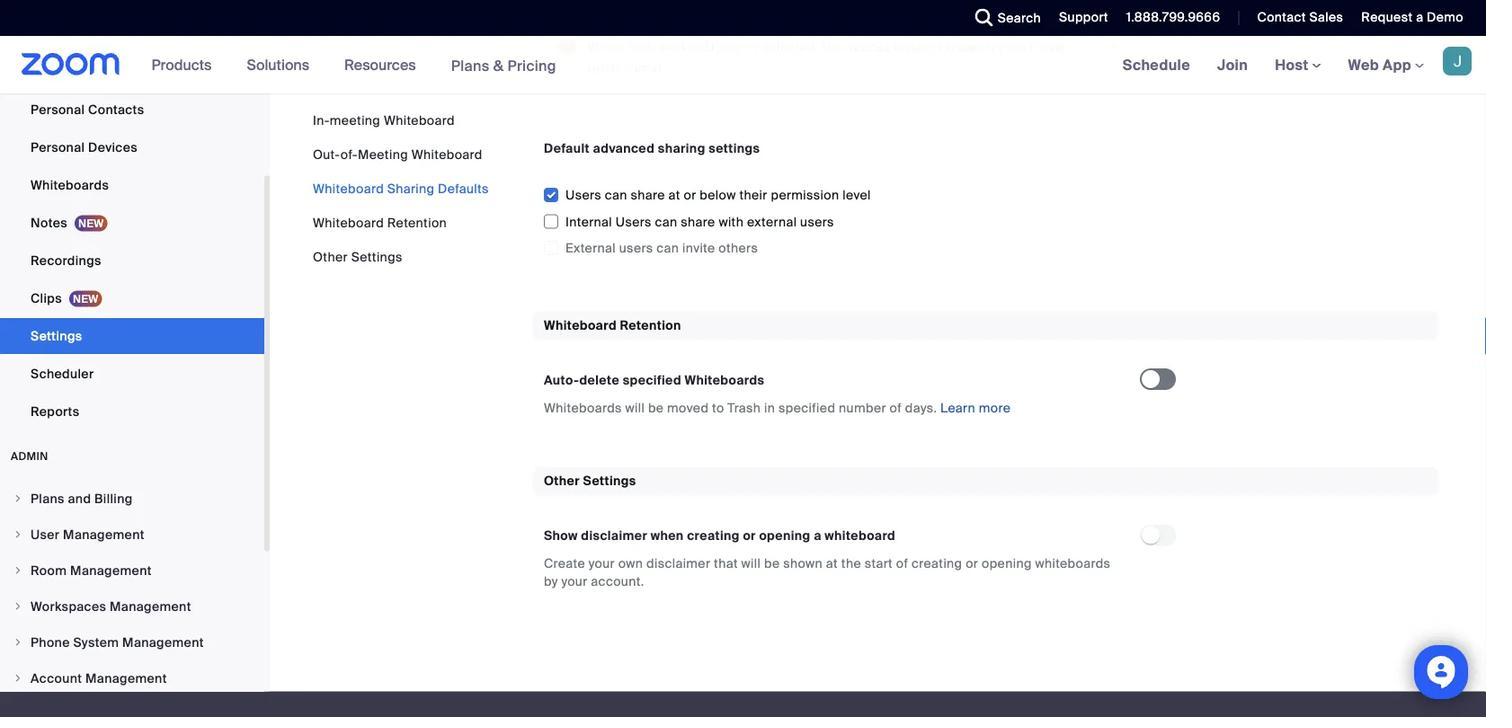 Task type: vqa. For each thing, say whether or not it's contained in the screenshot.
Plans in the product information 'navigation'
yes



Task type: describe. For each thing, give the bounding box(es) containing it.
account.
[[591, 574, 644, 590]]

0 horizontal spatial share
[[631, 187, 665, 204]]

will inside whiteboard retention element
[[625, 400, 645, 416]]

the inside 'when "only invited users" is selected, the access level is chosen for each user when added.'
[[823, 38, 843, 55]]

2 horizontal spatial settings
[[583, 473, 636, 490]]

schedule
[[1123, 55, 1190, 74]]

1 vertical spatial share
[[681, 214, 715, 230]]

1 horizontal spatial other settings
[[544, 473, 636, 490]]

management for user management
[[63, 526, 145, 543]]

disclaimer inside create your own disclaimer that will be shown at the start of creating or opening whiteboards by your account.
[[647, 556, 711, 572]]

management inside phone system management menu item
[[122, 634, 204, 651]]

personal for personal contacts
[[31, 101, 85, 118]]

recordings link
[[0, 243, 264, 279]]

when inside 'when "only invited users" is selected, the access level is chosen for each user when added.'
[[587, 60, 620, 77]]

external users can invite others
[[566, 240, 758, 257]]

by
[[544, 574, 558, 590]]

0 horizontal spatial users
[[566, 187, 602, 204]]

whiteboard retention element
[[533, 312, 1439, 439]]

close image
[[1101, 36, 1123, 52]]

moved
[[667, 400, 709, 416]]

1.888.799.9666 button up schedule link at the right top of the page
[[1126, 9, 1220, 26]]

plans for plans and billing
[[31, 490, 65, 507]]

settings
[[709, 140, 760, 157]]

selected,
[[763, 38, 819, 55]]

whiteboard retention link
[[313, 214, 447, 231]]

users"
[[705, 38, 746, 55]]

0 vertical spatial users
[[800, 214, 834, 230]]

whiteboard up auto-
[[544, 317, 617, 334]]

defaults
[[438, 180, 489, 197]]

account management menu item
[[0, 662, 264, 696]]

create your own disclaimer that will be shown at the start of creating or opening whiteboards by your account.
[[544, 556, 1111, 590]]

external
[[747, 214, 797, 230]]

number
[[839, 400, 886, 416]]

level for access
[[893, 38, 922, 55]]

clips
[[31, 290, 62, 307]]

admin menu menu
[[0, 482, 264, 717]]

learn
[[940, 400, 976, 416]]

phone for phone system management
[[31, 634, 70, 651]]

personal for personal devices
[[31, 139, 85, 155]]

whiteboard sharing defaults link
[[313, 180, 489, 197]]

notes link
[[0, 205, 264, 241]]

scheduler link
[[0, 356, 264, 392]]

billing
[[94, 490, 133, 507]]

whiteboard
[[825, 528, 896, 544]]

solutions
[[247, 55, 309, 74]]

product information navigation
[[138, 36, 570, 95]]

users can share at or below their permission level
[[566, 187, 871, 204]]

request a demo
[[1362, 9, 1464, 26]]

and
[[68, 490, 91, 507]]

own
[[618, 556, 643, 572]]

0 horizontal spatial at
[[669, 187, 680, 204]]

banner containing products
[[0, 36, 1486, 95]]

request
[[1362, 9, 1413, 26]]

menu bar containing in-meeting whiteboard
[[313, 111, 489, 266]]

learn more link
[[940, 400, 1011, 416]]

permission
[[771, 187, 839, 204]]

other settings element
[[533, 468, 1439, 613]]

1.888.799.9666 button up schedule at the top right of page
[[1113, 0, 1225, 36]]

user management menu item
[[0, 518, 264, 552]]

account
[[31, 670, 82, 687]]

in-meeting whiteboard link
[[313, 112, 455, 129]]

1 horizontal spatial specified
[[779, 400, 836, 416]]

resources button
[[344, 36, 424, 94]]

with
[[719, 214, 744, 230]]

whiteboards for whiteboards
[[31, 177, 109, 193]]

workspaces management
[[31, 598, 191, 615]]

user management
[[31, 526, 145, 543]]

meeting
[[330, 112, 380, 129]]

schedule link
[[1109, 36, 1204, 94]]

start
[[865, 556, 893, 572]]

meetings navigation
[[1109, 36, 1486, 95]]

external
[[566, 240, 616, 257]]

warning image
[[558, 36, 576, 54]]

web app button
[[1348, 55, 1424, 74]]

0 vertical spatial disclaimer
[[581, 528, 647, 544]]

default advanced sharing settings
[[544, 140, 760, 157]]

of inside create your own disclaimer that will be shown at the start of creating or opening whiteboards by your account.
[[896, 556, 908, 572]]

in-meeting whiteboard
[[313, 112, 455, 129]]

1.888.799.9666
[[1126, 9, 1220, 26]]

internal
[[566, 214, 612, 230]]

side navigation navigation
[[0, 0, 270, 717]]

or for opening
[[743, 528, 756, 544]]

solutions button
[[247, 36, 317, 94]]

0 vertical spatial other settings
[[313, 249, 403, 265]]

products button
[[152, 36, 220, 94]]

a inside other settings element
[[814, 528, 822, 544]]

right image for room management
[[13, 565, 23, 576]]

management for account management
[[85, 670, 167, 687]]

below
[[700, 187, 736, 204]]

more
[[979, 400, 1011, 416]]

that
[[714, 556, 738, 572]]

contacts
[[88, 101, 144, 118]]

host
[[1275, 55, 1312, 74]]

added.
[[623, 60, 665, 77]]

right image for plans and billing
[[13, 494, 23, 504]]

personal devices link
[[0, 129, 264, 165]]

contact sales
[[1257, 9, 1344, 26]]

web
[[1348, 55, 1379, 74]]

when "only invited users" is selected, the access level is chosen for each user when added. alert
[[544, 22, 1137, 94]]

0 vertical spatial whiteboard retention
[[313, 214, 447, 231]]

"only
[[625, 38, 657, 55]]

right image for account management
[[13, 673, 23, 684]]

access
[[846, 38, 890, 55]]

1 vertical spatial other
[[544, 473, 580, 490]]

1 horizontal spatial retention
[[620, 317, 681, 334]]

reports
[[31, 403, 80, 420]]

personal contacts link
[[0, 92, 264, 128]]

personal devices
[[31, 139, 138, 155]]

whiteboard up the defaults
[[412, 146, 483, 163]]

demo
[[1427, 9, 1464, 26]]

their
[[739, 187, 768, 204]]

profile picture image
[[1443, 47, 1472, 76]]

whiteboards will be moved to trash in specified number of days. learn more
[[544, 400, 1011, 416]]

opening inside create your own disclaimer that will be shown at the start of creating or opening whiteboards by your account.
[[982, 556, 1032, 572]]

whiteboards for whiteboards will be moved to trash in specified number of days. learn more
[[544, 400, 622, 416]]

or for below
[[684, 187, 696, 204]]

search button
[[962, 0, 1046, 36]]

phone for phone
[[31, 63, 70, 80]]

whiteboard down of-
[[313, 180, 384, 197]]

others
[[719, 240, 758, 257]]

sales
[[1310, 9, 1344, 26]]

sharing
[[387, 180, 435, 197]]

default
[[544, 140, 590, 157]]

when inside other settings element
[[651, 528, 684, 544]]

web app
[[1348, 55, 1412, 74]]

pricing
[[508, 56, 556, 75]]

of inside whiteboard retention element
[[890, 400, 902, 416]]

to
[[712, 400, 724, 416]]

in
[[764, 400, 775, 416]]

1 horizontal spatial your
[[589, 556, 615, 572]]

internal users can share with external users
[[566, 214, 834, 230]]

user
[[31, 526, 60, 543]]



Task type: locate. For each thing, give the bounding box(es) containing it.
1 personal from the top
[[31, 101, 85, 118]]

phone link
[[0, 54, 264, 90]]

1 vertical spatial phone
[[31, 634, 70, 651]]

when
[[587, 38, 622, 55]]

retention down sharing
[[387, 214, 447, 231]]

0 horizontal spatial or
[[684, 187, 696, 204]]

1 vertical spatial opening
[[982, 556, 1032, 572]]

0 vertical spatial a
[[1416, 9, 1424, 26]]

scheduler
[[31, 365, 94, 382]]

0 vertical spatial right image
[[13, 494, 23, 504]]

1 vertical spatial right image
[[13, 530, 23, 540]]

1 vertical spatial users
[[616, 214, 652, 230]]

1 vertical spatial your
[[561, 574, 588, 590]]

0 horizontal spatial be
[[648, 400, 664, 416]]

1 vertical spatial or
[[743, 528, 756, 544]]

management down workspaces management menu item
[[122, 634, 204, 651]]

2 vertical spatial right image
[[13, 601, 23, 612]]

admin
[[11, 449, 48, 463]]

1 vertical spatial plans
[[31, 490, 65, 507]]

0 vertical spatial users
[[566, 187, 602, 204]]

0 horizontal spatial when
[[587, 60, 620, 77]]

whiteboards
[[31, 177, 109, 193], [685, 372, 765, 388], [544, 400, 622, 416]]

share up invite
[[681, 214, 715, 230]]

support link
[[1046, 0, 1113, 36], [1059, 9, 1108, 26]]

will inside create your own disclaimer that will be shown at the start of creating or opening whiteboards by your account.
[[741, 556, 761, 572]]

whiteboard
[[384, 112, 455, 129], [412, 146, 483, 163], [313, 180, 384, 197], [313, 214, 384, 231], [544, 317, 617, 334]]

whiteboards inside personal menu menu
[[31, 177, 109, 193]]

management inside account management menu item
[[85, 670, 167, 687]]

at up internal users can share with external users
[[669, 187, 680, 204]]

1 horizontal spatial will
[[741, 556, 761, 572]]

phone inside phone system management menu item
[[31, 634, 70, 651]]

system
[[73, 634, 119, 651]]

1 vertical spatial personal
[[31, 139, 85, 155]]

when
[[587, 60, 620, 77], [651, 528, 684, 544]]

management
[[63, 526, 145, 543], [70, 562, 152, 579], [110, 598, 191, 615], [122, 634, 204, 651], [85, 670, 167, 687]]

&
[[493, 56, 504, 75]]

plans inside 'plans and billing' menu item
[[31, 490, 65, 507]]

0 horizontal spatial specified
[[623, 372, 681, 388]]

right image down admin
[[13, 494, 23, 504]]

support
[[1059, 9, 1108, 26]]

can up external users can invite others
[[655, 214, 678, 230]]

phone up account
[[31, 634, 70, 651]]

plans and billing
[[31, 490, 133, 507]]

1 vertical spatial creating
[[912, 556, 962, 572]]

whiteboards down delete
[[544, 400, 622, 416]]

phone up personal contacts
[[31, 63, 70, 80]]

management inside user management menu item
[[63, 526, 145, 543]]

1 vertical spatial retention
[[620, 317, 681, 334]]

0 vertical spatial other
[[313, 249, 348, 265]]

settings link
[[0, 318, 264, 354]]

1 vertical spatial whiteboards
[[685, 372, 765, 388]]

of
[[890, 400, 902, 416], [896, 556, 908, 572]]

personal menu menu
[[0, 0, 264, 432]]

1.888.799.9666 button
[[1113, 0, 1225, 36], [1126, 9, 1220, 26]]

the inside create your own disclaimer that will be shown at the start of creating or opening whiteboards by your account.
[[841, 556, 861, 572]]

opening up shown
[[759, 528, 811, 544]]

users right external
[[619, 240, 653, 257]]

creating inside create your own disclaimer that will be shown at the start of creating or opening whiteboards by your account.
[[912, 556, 962, 572]]

other settings down whiteboard retention link
[[313, 249, 403, 265]]

2 personal from the top
[[31, 139, 85, 155]]

join
[[1217, 55, 1248, 74]]

1 horizontal spatial whiteboards
[[544, 400, 622, 416]]

management up workspaces management
[[70, 562, 152, 579]]

invited
[[661, 38, 702, 55]]

chosen
[[939, 38, 984, 55]]

banner
[[0, 36, 1486, 95]]

2 vertical spatial settings
[[583, 473, 636, 490]]

right image left workspaces on the bottom
[[13, 601, 23, 612]]

plans left and
[[31, 490, 65, 507]]

1 vertical spatial disclaimer
[[647, 556, 711, 572]]

management for workspaces management
[[110, 598, 191, 615]]

a up shown
[[814, 528, 822, 544]]

disclaimer up "own"
[[581, 528, 647, 544]]

at right shown
[[826, 556, 838, 572]]

1 horizontal spatial be
[[764, 556, 780, 572]]

support link up user
[[1046, 0, 1113, 36]]

at inside create your own disclaimer that will be shown at the start of creating or opening whiteboards by your account.
[[826, 556, 838, 572]]

whiteboard retention down the whiteboard sharing defaults
[[313, 214, 447, 231]]

a
[[1416, 9, 1424, 26], [814, 528, 822, 544]]

phone inside phone link
[[31, 63, 70, 80]]

for
[[987, 38, 1004, 55]]

be
[[648, 400, 664, 416], [764, 556, 780, 572]]

management down phone system management menu item on the bottom left of page
[[85, 670, 167, 687]]

can for users
[[655, 214, 678, 230]]

1 vertical spatial whiteboard retention
[[544, 317, 681, 334]]

whiteboards
[[1035, 556, 1111, 572]]

right image inside account management menu item
[[13, 673, 23, 684]]

advanced
[[593, 140, 655, 157]]

request a demo link
[[1348, 0, 1486, 36], [1362, 9, 1464, 26]]

0 vertical spatial can
[[605, 187, 627, 204]]

right image inside workspaces management menu item
[[13, 601, 23, 612]]

contact sales link
[[1244, 0, 1348, 36], [1257, 9, 1344, 26]]

out-of-meeting whiteboard
[[313, 146, 483, 163]]

1 vertical spatial at
[[826, 556, 838, 572]]

0 horizontal spatial users
[[619, 240, 653, 257]]

0 horizontal spatial whiteboard retention
[[313, 214, 447, 231]]

disclaimer left that
[[647, 556, 711, 572]]

2 vertical spatial or
[[966, 556, 978, 572]]

other settings
[[313, 249, 403, 265], [544, 473, 636, 490]]

1 vertical spatial other settings
[[544, 473, 636, 490]]

right image left "room"
[[13, 565, 23, 576]]

user
[[1041, 38, 1068, 55]]

plans and billing menu item
[[0, 482, 264, 516]]

level inside 'when "only invited users" is selected, the access level is chosen for each user when added.'
[[893, 38, 922, 55]]

whiteboards down personal devices
[[31, 177, 109, 193]]

devices
[[88, 139, 138, 155]]

2 horizontal spatial whiteboards
[[685, 372, 765, 388]]

1 vertical spatial level
[[843, 187, 871, 204]]

right image inside 'plans and billing' menu item
[[13, 494, 23, 504]]

opening left whiteboards
[[982, 556, 1032, 572]]

other settings up the "show"
[[544, 473, 636, 490]]

0 horizontal spatial whiteboards
[[31, 177, 109, 193]]

0 horizontal spatial retention
[[387, 214, 447, 231]]

users down permission
[[800, 214, 834, 230]]

shown
[[783, 556, 823, 572]]

zoom logo image
[[22, 53, 120, 76]]

your down the create
[[561, 574, 588, 590]]

of right start
[[896, 556, 908, 572]]

0 horizontal spatial creating
[[687, 528, 740, 544]]

1 horizontal spatial other
[[544, 473, 580, 490]]

right image left the user
[[13, 530, 23, 540]]

plans left the &
[[451, 56, 490, 75]]

0 horizontal spatial opening
[[759, 528, 811, 544]]

right image for phone system management
[[13, 637, 23, 648]]

phone system management menu item
[[0, 626, 264, 660]]

1 horizontal spatial plans
[[451, 56, 490, 75]]

other
[[313, 249, 348, 265], [544, 473, 580, 490]]

1 vertical spatial specified
[[779, 400, 836, 416]]

0 vertical spatial will
[[625, 400, 645, 416]]

phone system management
[[31, 634, 204, 651]]

workspaces management menu item
[[0, 590, 264, 624]]

users up external users can invite others
[[616, 214, 652, 230]]

plans
[[451, 56, 490, 75], [31, 490, 65, 507]]

the left access
[[823, 38, 843, 55]]

0 vertical spatial specified
[[623, 372, 681, 388]]

1 vertical spatial when
[[651, 528, 684, 544]]

3 right image from the top
[[13, 673, 23, 684]]

users up internal
[[566, 187, 602, 204]]

delete
[[580, 372, 620, 388]]

plans inside product information navigation
[[451, 56, 490, 75]]

1 horizontal spatial a
[[1416, 9, 1424, 26]]

0 vertical spatial the
[[823, 38, 843, 55]]

whiteboard up other settings link
[[313, 214, 384, 231]]

trash
[[728, 400, 761, 416]]

1 vertical spatial a
[[814, 528, 822, 544]]

whiteboard up out-of-meeting whiteboard link
[[384, 112, 455, 129]]

1 horizontal spatial at
[[826, 556, 838, 572]]

right image left system
[[13, 637, 23, 648]]

right image inside the room management menu item
[[13, 565, 23, 576]]

0 vertical spatial personal
[[31, 101, 85, 118]]

1 vertical spatial of
[[896, 556, 908, 572]]

the left start
[[841, 556, 861, 572]]

1 vertical spatial users
[[619, 240, 653, 257]]

retention up "auto-delete specified whiteboards"
[[620, 317, 681, 334]]

account management
[[31, 670, 167, 687]]

support link up 'close' image
[[1059, 9, 1108, 26]]

0 vertical spatial of
[[890, 400, 902, 416]]

0 vertical spatial phone
[[31, 63, 70, 80]]

show
[[544, 528, 578, 544]]

reports link
[[0, 394, 264, 430]]

3 right image from the top
[[13, 601, 23, 612]]

management inside workspaces management menu item
[[110, 598, 191, 615]]

2 right image from the top
[[13, 637, 23, 648]]

settings down whiteboard retention link
[[351, 249, 403, 265]]

retention
[[387, 214, 447, 231], [620, 317, 681, 334]]

your up account.
[[589, 556, 615, 572]]

right image for workspaces management
[[13, 601, 23, 612]]

of left the days.
[[890, 400, 902, 416]]

whiteboard sharing defaults
[[313, 180, 489, 197]]

whiteboard retention up delete
[[544, 317, 681, 334]]

will down "auto-delete specified whiteboards"
[[625, 400, 645, 416]]

0 vertical spatial be
[[648, 400, 664, 416]]

can up internal
[[605, 187, 627, 204]]

each
[[1007, 38, 1038, 55]]

meeting
[[358, 146, 408, 163]]

right image
[[13, 565, 23, 576], [13, 637, 23, 648], [13, 673, 23, 684]]

be inside whiteboard retention element
[[648, 400, 664, 416]]

at
[[669, 187, 680, 204], [826, 556, 838, 572]]

2 horizontal spatial or
[[966, 556, 978, 572]]

0 vertical spatial settings
[[351, 249, 403, 265]]

0 vertical spatial or
[[684, 187, 696, 204]]

0 vertical spatial when
[[587, 60, 620, 77]]

personal inside "link"
[[31, 139, 85, 155]]

0 vertical spatial level
[[893, 38, 922, 55]]

0 vertical spatial retention
[[387, 214, 447, 231]]

management for room management
[[70, 562, 152, 579]]

1 horizontal spatial share
[[681, 214, 715, 230]]

0 vertical spatial plans
[[451, 56, 490, 75]]

will
[[625, 400, 645, 416], [741, 556, 761, 572]]

whiteboards link
[[0, 167, 264, 203]]

settings up "own"
[[583, 473, 636, 490]]

auto-delete specified whiteboards
[[544, 372, 765, 388]]

will right that
[[741, 556, 761, 572]]

other up the "show"
[[544, 473, 580, 490]]

0 horizontal spatial settings
[[31, 328, 82, 344]]

or inside create your own disclaimer that will be shown at the start of creating or opening whiteboards by your account.
[[966, 556, 978, 572]]

phone
[[31, 63, 70, 80], [31, 634, 70, 651]]

management down the room management menu item
[[110, 598, 191, 615]]

1 horizontal spatial creating
[[912, 556, 962, 572]]

notes
[[31, 214, 67, 231]]

0 horizontal spatial is
[[749, 38, 759, 55]]

1 phone from the top
[[31, 63, 70, 80]]

creating up that
[[687, 528, 740, 544]]

right image inside phone system management menu item
[[13, 637, 23, 648]]

1 right image from the top
[[13, 565, 23, 576]]

create
[[544, 556, 585, 572]]

right image left account
[[13, 673, 23, 684]]

whiteboard retention inside whiteboard retention element
[[544, 317, 681, 334]]

2 vertical spatial right image
[[13, 673, 23, 684]]

invite
[[682, 240, 715, 257]]

2 vertical spatial can
[[657, 240, 679, 257]]

management down billing at the bottom left
[[63, 526, 145, 543]]

right image inside user management menu item
[[13, 530, 23, 540]]

whiteboard retention
[[313, 214, 447, 231], [544, 317, 681, 334]]

1 right image from the top
[[13, 494, 23, 504]]

1 horizontal spatial settings
[[351, 249, 403, 265]]

plans for plans & pricing
[[451, 56, 490, 75]]

products
[[152, 55, 212, 74]]

1 horizontal spatial is
[[925, 38, 935, 55]]

show disclaimer when creating or opening a whiteboard
[[544, 528, 896, 544]]

can for users
[[657, 240, 679, 257]]

right image
[[13, 494, 23, 504], [13, 530, 23, 540], [13, 601, 23, 612]]

1 horizontal spatial opening
[[982, 556, 1032, 572]]

is left chosen
[[925, 38, 935, 55]]

level right permission
[[843, 187, 871, 204]]

2 is from the left
[[925, 38, 935, 55]]

1 horizontal spatial or
[[743, 528, 756, 544]]

creating right start
[[912, 556, 962, 572]]

share down default advanced sharing settings
[[631, 187, 665, 204]]

specified right the in
[[779, 400, 836, 416]]

is right users"
[[749, 38, 759, 55]]

or
[[684, 187, 696, 204], [743, 528, 756, 544], [966, 556, 978, 572]]

right image for user management
[[13, 530, 23, 540]]

level for permission
[[843, 187, 871, 204]]

specified up moved on the left bottom of the page
[[623, 372, 681, 388]]

share
[[631, 187, 665, 204], [681, 214, 715, 230]]

sharing
[[658, 140, 705, 157]]

2 phone from the top
[[31, 634, 70, 651]]

whiteboards up to at the left bottom
[[685, 372, 765, 388]]

host button
[[1275, 55, 1321, 74]]

be inside create your own disclaimer that will be shown at the start of creating or opening whiteboards by your account.
[[764, 556, 780, 572]]

auto-
[[544, 372, 580, 388]]

1 is from the left
[[749, 38, 759, 55]]

1 vertical spatial right image
[[13, 637, 23, 648]]

personal down personal contacts
[[31, 139, 85, 155]]

out-
[[313, 146, 340, 163]]

personal
[[31, 101, 85, 118], [31, 139, 85, 155]]

workspaces
[[31, 598, 106, 615]]

a left demo
[[1416, 9, 1424, 26]]

be left shown
[[764, 556, 780, 572]]

1 vertical spatial will
[[741, 556, 761, 572]]

1 horizontal spatial whiteboard retention
[[544, 317, 681, 334]]

0 horizontal spatial a
[[814, 528, 822, 544]]

join link
[[1204, 36, 1262, 94]]

2 right image from the top
[[13, 530, 23, 540]]

1 horizontal spatial when
[[651, 528, 684, 544]]

1 horizontal spatial users
[[800, 214, 834, 230]]

0 vertical spatial share
[[631, 187, 665, 204]]

0 horizontal spatial other
[[313, 249, 348, 265]]

room management menu item
[[0, 554, 264, 588]]

opening
[[759, 528, 811, 544], [982, 556, 1032, 572]]

0 horizontal spatial will
[[625, 400, 645, 416]]

personal up personal devices
[[31, 101, 85, 118]]

be down "auto-delete specified whiteboards"
[[648, 400, 664, 416]]

1 horizontal spatial level
[[893, 38, 922, 55]]

level right access
[[893, 38, 922, 55]]

can
[[605, 187, 627, 204], [655, 214, 678, 230], [657, 240, 679, 257]]

settings inside personal menu menu
[[31, 328, 82, 344]]

1 horizontal spatial users
[[616, 214, 652, 230]]

can left invite
[[657, 240, 679, 257]]

0 horizontal spatial level
[[843, 187, 871, 204]]

settings up scheduler
[[31, 328, 82, 344]]

management inside the room management menu item
[[70, 562, 152, 579]]

menu bar
[[313, 111, 489, 266]]

contact
[[1257, 9, 1306, 26]]

1 vertical spatial settings
[[31, 328, 82, 344]]

specified
[[623, 372, 681, 388], [779, 400, 836, 416]]

0 vertical spatial creating
[[687, 528, 740, 544]]

0 vertical spatial your
[[589, 556, 615, 572]]

1 vertical spatial can
[[655, 214, 678, 230]]

other down whiteboard retention link
[[313, 249, 348, 265]]

2 vertical spatial whiteboards
[[544, 400, 622, 416]]



